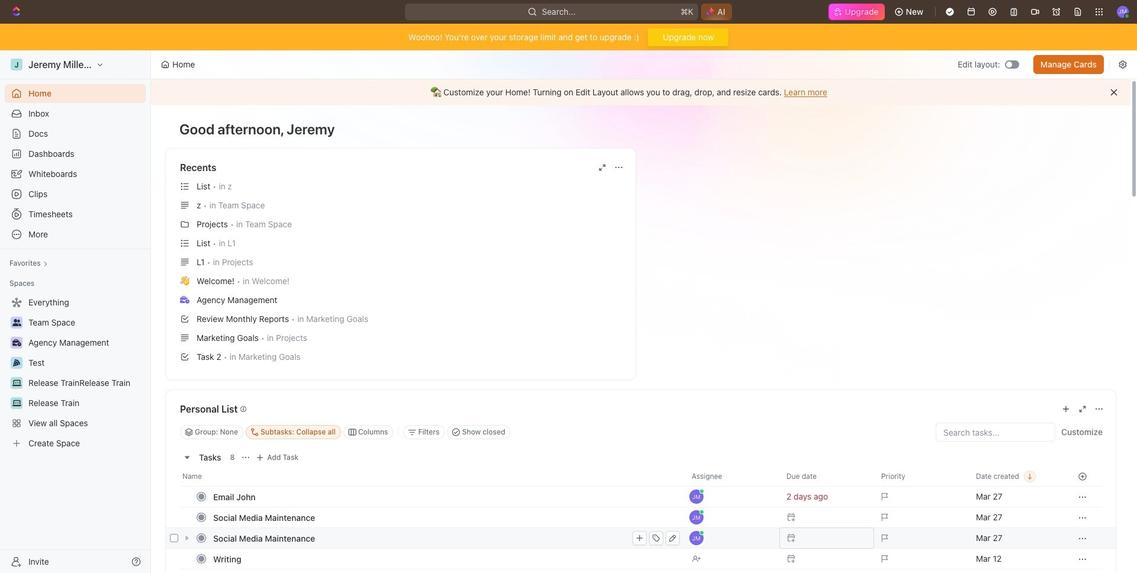 Task type: vqa. For each thing, say whether or not it's contained in the screenshot.
business time image to the left
yes



Task type: locate. For each thing, give the bounding box(es) containing it.
business time image
[[180, 296, 190, 304]]

alert
[[151, 79, 1131, 105]]

0 vertical spatial laptop code image
[[12, 380, 21, 387]]

1 vertical spatial laptop code image
[[12, 400, 21, 407]]

sidebar navigation
[[0, 50, 154, 574]]

laptop code image
[[12, 380, 21, 387], [12, 400, 21, 407]]

tree
[[5, 293, 146, 453]]

pizza slice image
[[13, 360, 20, 367]]

1 laptop code image from the top
[[12, 380, 21, 387]]



Task type: describe. For each thing, give the bounding box(es) containing it.
Search tasks... text field
[[937, 424, 1056, 442]]

user group image
[[12, 319, 21, 327]]

tree inside sidebar navigation
[[5, 293, 146, 453]]

business time image
[[12, 340, 21, 347]]

2 laptop code image from the top
[[12, 400, 21, 407]]

set priority image
[[875, 570, 970, 574]]

jeremy miller's workspace, , element
[[11, 59, 23, 71]]



